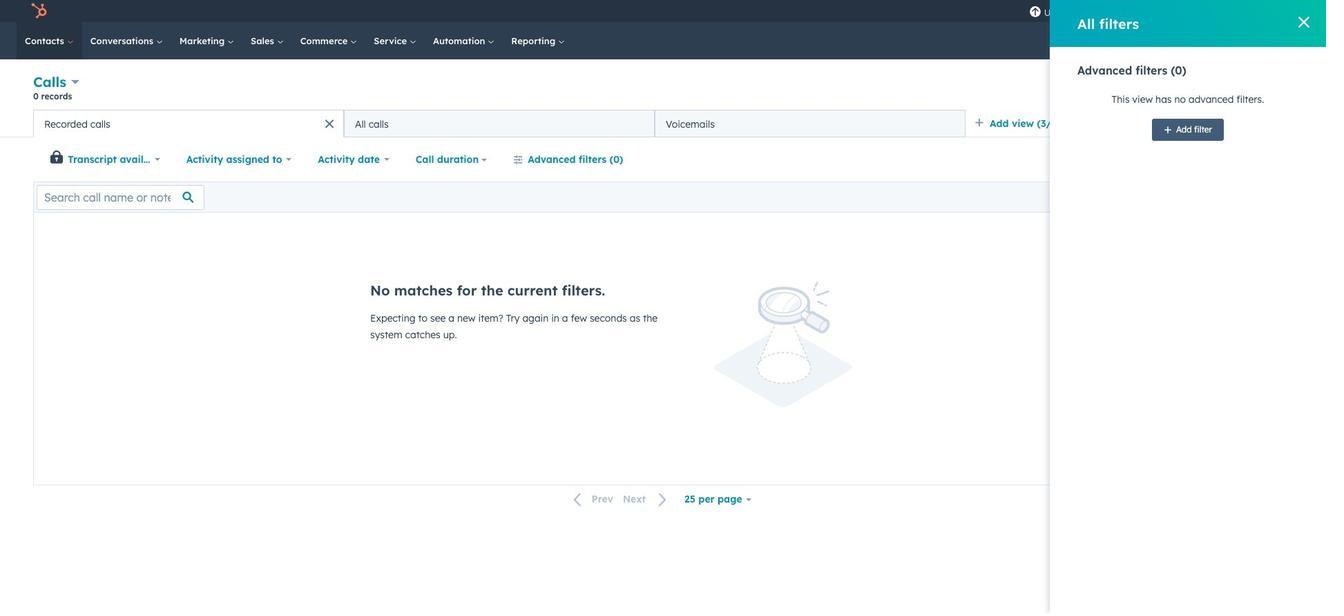 Task type: locate. For each thing, give the bounding box(es) containing it.
banner
[[33, 72, 1293, 110]]

close image
[[1298, 17, 1309, 28]]

marketplaces image
[[1123, 6, 1135, 19]]

pagination navigation
[[565, 490, 676, 509]]

menu
[[1022, 0, 1309, 22]]



Task type: vqa. For each thing, say whether or not it's contained in the screenshot.
Search HubSpot SEARCH BOX
yes



Task type: describe. For each thing, give the bounding box(es) containing it.
Search HubSpot search field
[[1132, 29, 1278, 52]]

Search call name or notes search field
[[37, 185, 204, 210]]

jacob simon image
[[1227, 5, 1240, 17]]



